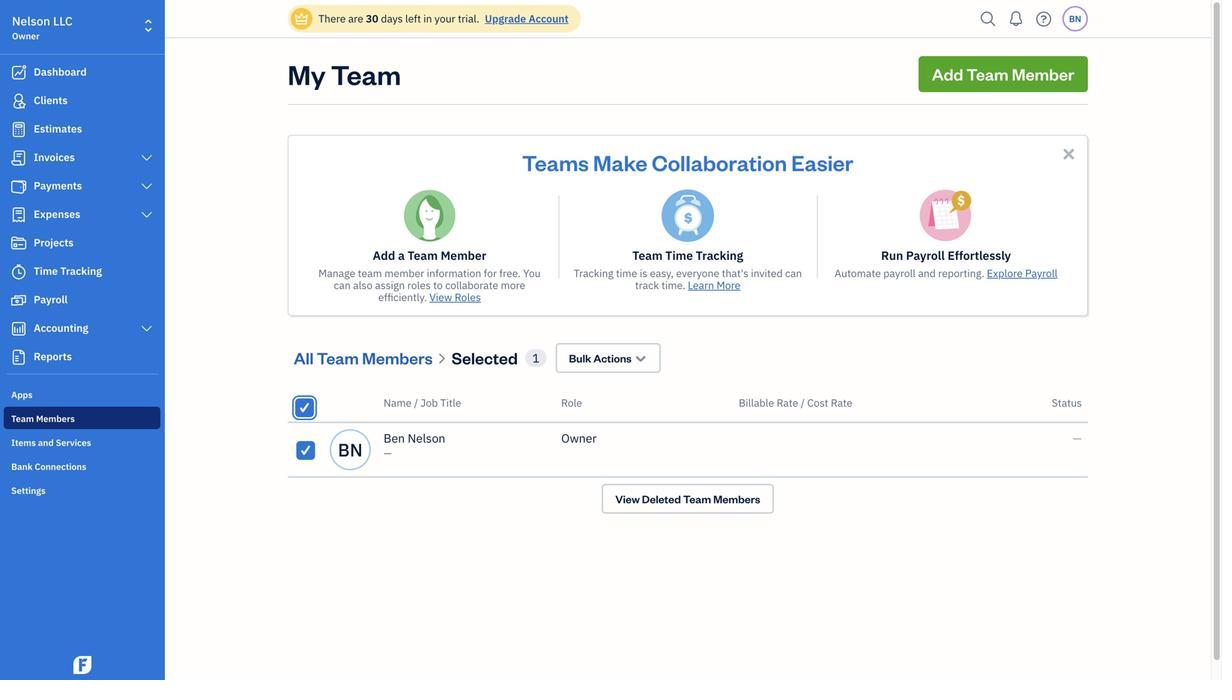 Task type: locate. For each thing, give the bounding box(es) containing it.
reports
[[34, 350, 72, 364]]

apps
[[11, 389, 33, 401]]

trial.
[[458, 12, 480, 25]]

left
[[405, 12, 421, 25]]

bank connections link
[[4, 455, 160, 477]]

/ left the job
[[414, 396, 418, 410]]

1 horizontal spatial /
[[801, 396, 805, 410]]

1 horizontal spatial view
[[616, 492, 640, 506]]

efficiently.
[[378, 290, 427, 304]]

time.
[[662, 278, 686, 292]]

everyone
[[676, 266, 720, 280]]

close image
[[1061, 145, 1078, 163]]

name
[[384, 396, 412, 410]]

and right the items
[[38, 437, 54, 449]]

1 vertical spatial members
[[36, 413, 75, 425]]

view for view roles
[[430, 290, 452, 304]]

tracking inside time tracking "link"
[[60, 264, 102, 278]]

items
[[11, 437, 36, 449]]

0 horizontal spatial add
[[373, 248, 395, 263]]

chevron large down image up projects link
[[140, 209, 154, 221]]

1 vertical spatial payroll
[[1026, 266, 1058, 280]]

add inside button
[[932, 63, 964, 85]]

2 chevron large down image from the top
[[140, 181, 154, 193]]

chevron large down image down "payroll" 'link'
[[140, 323, 154, 335]]

member up information
[[441, 248, 487, 263]]

search image
[[977, 8, 1001, 30]]

tracking up that's
[[696, 248, 744, 263]]

bn
[[1069, 13, 1082, 25], [338, 439, 363, 462]]

bn right go to help "image" on the right of the page
[[1069, 13, 1082, 25]]

3 chevron large down image from the top
[[140, 209, 154, 221]]

0 vertical spatial nelson
[[12, 13, 50, 29]]

0 horizontal spatial —
[[384, 446, 392, 460]]

2 / from the left
[[801, 396, 805, 410]]

payroll up accounting
[[34, 293, 68, 307]]

can right invited
[[785, 266, 802, 280]]

job
[[421, 396, 438, 410]]

0 horizontal spatial payroll
[[34, 293, 68, 307]]

chevron large down image inside invoices link
[[140, 152, 154, 164]]

can inside 'tracking time is easy, everyone that's invited can track time.'
[[785, 266, 802, 280]]

0 horizontal spatial and
[[38, 437, 54, 449]]

view left roles
[[430, 290, 452, 304]]

0 vertical spatial member
[[1012, 63, 1075, 85]]

cost
[[808, 396, 829, 410]]

1 vertical spatial time
[[34, 264, 58, 278]]

payroll
[[906, 248, 945, 263], [1026, 266, 1058, 280], [34, 293, 68, 307]]

1 horizontal spatial tracking
[[574, 266, 614, 280]]

that's
[[722, 266, 749, 280]]

teams make collaboration easier
[[522, 148, 854, 177]]

view left the deleted
[[616, 492, 640, 506]]

0 horizontal spatial /
[[414, 396, 418, 410]]

billable rate / cost rate
[[739, 396, 853, 410]]

notifications image
[[1004, 4, 1028, 34]]

in
[[424, 12, 432, 25]]

automate
[[835, 266, 881, 280]]

time up easy,
[[666, 248, 693, 263]]

nelson llc owner
[[12, 13, 73, 42]]

team down apps
[[11, 413, 34, 425]]

1 vertical spatial owner
[[561, 431, 597, 446]]

payments
[[34, 179, 82, 193]]

can left "also"
[[334, 278, 351, 292]]

accounting link
[[4, 316, 160, 343]]

view
[[430, 290, 452, 304], [616, 492, 640, 506]]

payroll up payroll
[[906, 248, 945, 263]]

4 chevron large down image from the top
[[140, 323, 154, 335]]

and right payroll
[[918, 266, 936, 280]]

deleted
[[642, 492, 681, 506]]

0 horizontal spatial view
[[430, 290, 452, 304]]

2 horizontal spatial members
[[714, 492, 761, 506]]

add team member
[[932, 63, 1075, 85]]

roles
[[408, 278, 431, 292]]

2 vertical spatial members
[[714, 492, 761, 506]]

chevron large down image
[[140, 152, 154, 164], [140, 181, 154, 193], [140, 209, 154, 221], [140, 323, 154, 335]]

there are 30 days left in your trial. upgrade account
[[319, 12, 569, 25]]

2 rate from the left
[[831, 396, 853, 410]]

0 horizontal spatial time
[[34, 264, 58, 278]]

1 vertical spatial and
[[38, 437, 54, 449]]

1 vertical spatial nelson
[[408, 431, 446, 446]]

members inside main element
[[36, 413, 75, 425]]

upgrade account link
[[482, 12, 569, 25]]

payroll inside "payroll" 'link'
[[34, 293, 68, 307]]

tracking time is easy, everyone that's invited can track time.
[[574, 266, 802, 292]]

run payroll effortlessly automate payroll and reporting. explore payroll
[[835, 248, 1058, 280]]

effortlessly
[[948, 248, 1011, 263]]

time right timer icon
[[34, 264, 58, 278]]

2 vertical spatial payroll
[[34, 293, 68, 307]]

/
[[414, 396, 418, 410], [801, 396, 805, 410]]

team down the search image
[[967, 63, 1009, 85]]

services
[[56, 437, 91, 449]]

0 vertical spatial view
[[430, 290, 452, 304]]

1 horizontal spatial add
[[932, 63, 964, 85]]

and
[[918, 266, 936, 280], [38, 437, 54, 449]]

all team members button
[[294, 346, 433, 370]]

you
[[523, 266, 541, 280]]

all team members
[[294, 347, 433, 369]]

view roles
[[430, 290, 481, 304]]

bank
[[11, 461, 33, 473]]

check image
[[299, 443, 313, 458]]

learn
[[688, 278, 714, 292]]

billable
[[739, 396, 775, 410]]

tracking left time
[[574, 266, 614, 280]]

0 vertical spatial and
[[918, 266, 936, 280]]

1 horizontal spatial rate
[[831, 396, 853, 410]]

1 vertical spatial view
[[616, 492, 640, 506]]

run payroll effortlessly image
[[920, 190, 973, 242]]

payroll link
[[4, 287, 160, 314]]

bulk actions
[[569, 351, 632, 365]]

tracking down projects link
[[60, 264, 102, 278]]

1 vertical spatial member
[[441, 248, 487, 263]]

0 horizontal spatial owner
[[12, 30, 40, 42]]

chevron large down image up expenses link
[[140, 181, 154, 193]]

member down go to help "image" on the right of the page
[[1012, 63, 1075, 85]]

nelson
[[12, 13, 50, 29], [408, 431, 446, 446]]

1 horizontal spatial can
[[785, 266, 802, 280]]

1 vertical spatial bn
[[338, 439, 363, 462]]

— down the name
[[384, 446, 392, 460]]

1 horizontal spatial owner
[[561, 431, 597, 446]]

member inside button
[[1012, 63, 1075, 85]]

0 horizontal spatial can
[[334, 278, 351, 292]]

all
[[294, 347, 314, 369]]

team time tracking image
[[662, 190, 714, 242]]

team members
[[11, 413, 75, 425]]

bn right check icon
[[338, 439, 363, 462]]

chevron large down image up the payments link
[[140, 152, 154, 164]]

items and services
[[11, 437, 91, 449]]

nelson inside nelson llc owner
[[12, 13, 50, 29]]

0 horizontal spatial bn
[[338, 439, 363, 462]]

also
[[353, 278, 373, 292]]

roles
[[455, 290, 481, 304]]

payment image
[[10, 179, 28, 194]]

payroll
[[884, 266, 916, 280]]

owner down role
[[561, 431, 597, 446]]

rate
[[777, 396, 799, 410], [831, 396, 853, 410]]

team down "30" at left top
[[331, 56, 401, 92]]

owner
[[12, 30, 40, 42], [561, 431, 597, 446]]

add for add team member
[[932, 63, 964, 85]]

a
[[398, 248, 405, 263]]

0 vertical spatial bn
[[1069, 13, 1082, 25]]

0 horizontal spatial tracking
[[60, 264, 102, 278]]

2 horizontal spatial payroll
[[1026, 266, 1058, 280]]

0 vertical spatial members
[[362, 347, 433, 369]]

collaboration
[[652, 148, 787, 177]]

0 horizontal spatial rate
[[777, 396, 799, 410]]

1 / from the left
[[414, 396, 418, 410]]

2 horizontal spatial tracking
[[696, 248, 744, 263]]

nelson inside ben nelson —
[[408, 431, 446, 446]]

0 horizontal spatial member
[[441, 248, 487, 263]]

days
[[381, 12, 403, 25]]

nelson left llc
[[12, 13, 50, 29]]

1 horizontal spatial bn
[[1069, 13, 1082, 25]]

chevrondown image
[[634, 351, 648, 366]]

1 horizontal spatial and
[[918, 266, 936, 280]]

can
[[785, 266, 802, 280], [334, 278, 351, 292]]

bn inside dropdown button
[[1069, 13, 1082, 25]]

bulk
[[569, 351, 592, 365]]

1 horizontal spatial members
[[362, 347, 433, 369]]

time
[[666, 248, 693, 263], [34, 264, 58, 278]]

add a team member image
[[404, 190, 456, 242]]

add
[[932, 63, 964, 85], [373, 248, 395, 263]]

time tracking link
[[4, 259, 160, 286]]

chevron large down image for payments
[[140, 181, 154, 193]]

settings
[[11, 485, 46, 497]]

team up is
[[633, 248, 663, 263]]

1
[[533, 350, 540, 366]]

track
[[635, 278, 659, 292]]

1 vertical spatial add
[[373, 248, 395, 263]]

0 vertical spatial time
[[666, 248, 693, 263]]

team
[[331, 56, 401, 92], [967, 63, 1009, 85], [408, 248, 438, 263], [633, 248, 663, 263], [317, 347, 359, 369], [11, 413, 34, 425], [683, 492, 711, 506]]

add team member button
[[919, 56, 1088, 92]]

can inside manage team member information for free. you can also assign roles to collaborate more efficiently.
[[334, 278, 351, 292]]

team time tracking
[[633, 248, 744, 263]]

1 horizontal spatial member
[[1012, 63, 1075, 85]]

0 vertical spatial owner
[[12, 30, 40, 42]]

owner inside nelson llc owner
[[12, 30, 40, 42]]

rate left cost
[[777, 396, 799, 410]]

1 chevron large down image from the top
[[140, 152, 154, 164]]

manage team member information for free. you can also assign roles to collaborate more efficiently.
[[319, 266, 541, 304]]

/ left cost
[[801, 396, 805, 410]]

crown image
[[294, 11, 310, 27]]

chevron large down image inside accounting link
[[140, 323, 154, 335]]

0 vertical spatial add
[[932, 63, 964, 85]]

main element
[[0, 0, 202, 681]]

0 horizontal spatial members
[[36, 413, 75, 425]]

1 horizontal spatial nelson
[[408, 431, 446, 446]]

member
[[1012, 63, 1075, 85], [441, 248, 487, 263]]

rate right cost
[[831, 396, 853, 410]]

0 horizontal spatial nelson
[[12, 13, 50, 29]]

free.
[[500, 266, 521, 280]]

nelson right ben
[[408, 431, 446, 446]]

is
[[640, 266, 648, 280]]

owner up dashboard icon
[[12, 30, 40, 42]]

payroll right explore
[[1026, 266, 1058, 280]]

0 vertical spatial payroll
[[906, 248, 945, 263]]

your
[[435, 12, 456, 25]]

title
[[441, 396, 461, 410]]

— down 'status'
[[1073, 431, 1082, 446]]



Task type: vqa. For each thing, say whether or not it's contained in the screenshot.
REPORTS button
no



Task type: describe. For each thing, give the bounding box(es) containing it.
expenses
[[34, 207, 80, 221]]

report image
[[10, 350, 28, 365]]

assign
[[375, 278, 405, 292]]

are
[[348, 12, 364, 25]]

team right all
[[317, 347, 359, 369]]

bn button
[[1063, 6, 1088, 31]]

to
[[433, 278, 443, 292]]

time
[[616, 266, 637, 280]]

1 horizontal spatial time
[[666, 248, 693, 263]]

go to help image
[[1032, 8, 1056, 30]]

invoice image
[[10, 151, 28, 166]]

role
[[561, 396, 582, 410]]

chevron large down image for accounting
[[140, 323, 154, 335]]

actions
[[594, 351, 632, 365]]

items and services link
[[4, 431, 160, 454]]

team right a at the left
[[408, 248, 438, 263]]

view deleted team members
[[616, 492, 761, 506]]

dashboard
[[34, 65, 87, 79]]

chart image
[[10, 322, 28, 337]]

projects
[[34, 236, 74, 250]]

client image
[[10, 94, 28, 109]]

manage
[[319, 266, 356, 280]]

team inside main element
[[11, 413, 34, 425]]

and inside main element
[[38, 437, 54, 449]]

run
[[882, 248, 904, 263]]

check image
[[298, 400, 312, 415]]

account
[[529, 12, 569, 25]]

— inside ben nelson —
[[384, 446, 392, 460]]

llc
[[53, 13, 73, 29]]

project image
[[10, 236, 28, 251]]

status
[[1052, 396, 1082, 410]]

estimates
[[34, 122, 82, 136]]

estimates link
[[4, 116, 160, 143]]

bulk actions button
[[556, 343, 661, 373]]

accounting
[[34, 321, 88, 335]]

team members link
[[4, 407, 160, 430]]

tracking inside 'tracking time is easy, everyone that's invited can track time.'
[[574, 266, 614, 280]]

my
[[288, 56, 326, 92]]

there
[[319, 12, 346, 25]]

add for add a team member
[[373, 248, 395, 263]]

for
[[484, 266, 497, 280]]

connections
[[35, 461, 86, 473]]

members inside button
[[362, 347, 433, 369]]

ben nelson —
[[384, 431, 446, 460]]

time inside "link"
[[34, 264, 58, 278]]

chevron large down image for expenses
[[140, 209, 154, 221]]

explore
[[987, 266, 1023, 280]]

more
[[501, 278, 526, 292]]

invited
[[751, 266, 783, 280]]

reports link
[[4, 344, 160, 371]]

view deleted team members link
[[602, 484, 774, 514]]

invoices link
[[4, 145, 160, 172]]

dashboard image
[[10, 65, 28, 80]]

make
[[593, 148, 648, 177]]

clients
[[34, 93, 68, 107]]

team right the deleted
[[683, 492, 711, 506]]

upgrade
[[485, 12, 526, 25]]

member
[[385, 266, 424, 280]]

time tracking
[[34, 264, 102, 278]]

dashboard link
[[4, 59, 160, 86]]

information
[[427, 266, 481, 280]]

freshbooks image
[[70, 657, 94, 675]]

easier
[[792, 148, 854, 177]]

ben
[[384, 431, 405, 446]]

collaborate
[[445, 278, 499, 292]]

estimate image
[[10, 122, 28, 137]]

name / job title
[[384, 396, 461, 410]]

1 horizontal spatial —
[[1073, 431, 1082, 446]]

team
[[358, 266, 382, 280]]

1 rate from the left
[[777, 396, 799, 410]]

projects link
[[4, 230, 160, 257]]

can for add a team member
[[334, 278, 351, 292]]

apps link
[[4, 383, 160, 406]]

timer image
[[10, 265, 28, 280]]

teams
[[522, 148, 589, 177]]

easy,
[[650, 266, 674, 280]]

my team
[[288, 56, 401, 92]]

and inside run payroll effortlessly automate payroll and reporting. explore payroll
[[918, 266, 936, 280]]

add a team member
[[373, 248, 487, 263]]

chevron large down image for invoices
[[140, 152, 154, 164]]

more
[[717, 278, 741, 292]]

expense image
[[10, 208, 28, 223]]

money image
[[10, 293, 28, 308]]

learn more
[[688, 278, 741, 292]]

1 horizontal spatial payroll
[[906, 248, 945, 263]]

clients link
[[4, 88, 160, 115]]

reporting.
[[939, 266, 985, 280]]

invoices
[[34, 150, 75, 164]]

view for view deleted team members
[[616, 492, 640, 506]]

bank connections
[[11, 461, 86, 473]]

can for team time tracking
[[785, 266, 802, 280]]

expenses link
[[4, 202, 160, 229]]



